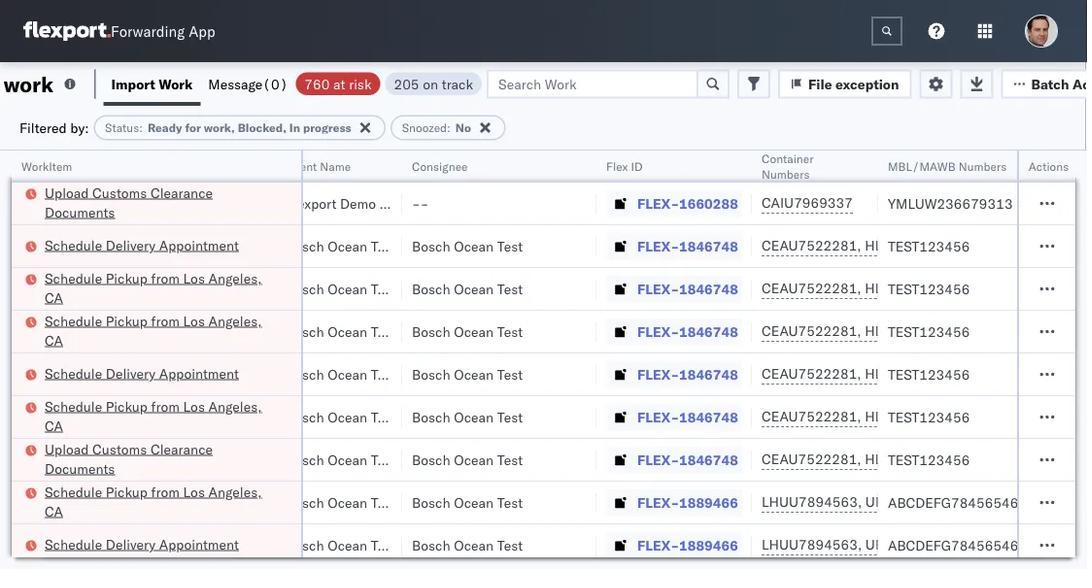 Task type: locate. For each thing, give the bounding box(es) containing it.
client name
[[286, 159, 351, 173]]

1 upload from the top
[[45, 184, 89, 201]]

1 flex- from the top
[[637, 195, 679, 212]]

1 vertical spatial upload customs clearance documents
[[45, 441, 213, 477]]

1 los from the top
[[183, 270, 205, 287]]

5 hlxu8034992 from the top
[[968, 408, 1063, 425]]

5 1846748 from the top
[[679, 409, 738, 426]]

1 vertical spatial documents
[[45, 460, 115, 477]]

3 los from the top
[[183, 398, 205, 415]]

6 ceau7522281, from the top
[[762, 451, 862, 468]]

fcl
[[203, 195, 227, 212], [203, 238, 227, 255], [203, 280, 227, 297], [203, 323, 227, 340], [203, 366, 227, 383], [203, 409, 227, 426], [203, 451, 227, 468], [203, 494, 227, 511], [203, 537, 227, 554]]

3 flex-1846748 from the top
[[637, 323, 738, 340]]

mbl/mawb numbers button
[[878, 154, 1087, 174]]

snoozed
[[402, 120, 447, 135]]

los
[[183, 270, 205, 287], [183, 312, 205, 329], [183, 398, 205, 415], [183, 483, 205, 500]]

2 angeles, from the top
[[208, 312, 262, 329]]

schedule pickup from los angeles, ca link
[[45, 269, 276, 308], [45, 311, 276, 350], [45, 397, 276, 436], [45, 482, 276, 521]]

upload customs clearance documents button
[[45, 183, 276, 224], [45, 440, 276, 480]]

2 schedule pickup from los angeles, ca link from the top
[[45, 311, 276, 350]]

ceau7522281,
[[762, 237, 862, 254], [762, 280, 862, 297], [762, 323, 862, 340], [762, 365, 862, 382], [762, 408, 862, 425], [762, 451, 862, 468]]

status
[[105, 120, 139, 135]]

2 schedule delivery appointment from the top
[[45, 365, 239, 382]]

container numbers
[[762, 151, 814, 181]]

0 vertical spatial upload
[[45, 184, 89, 201]]

appointment for 1st schedule delivery appointment button from the top
[[159, 237, 239, 254]]

0 vertical spatial lhuu7894563,
[[762, 494, 862, 511]]

0 vertical spatial upload customs clearance documents button
[[45, 183, 276, 224]]

2 schedule pickup from los angeles, ca button from the top
[[45, 311, 276, 352]]

customs for second the upload customs clearance documents button from the bottom
[[92, 184, 147, 201]]

upload
[[45, 184, 89, 201], [45, 441, 89, 458]]

1 vertical spatial abcdefg78456546
[[888, 537, 1019, 554]]

3 ceau7522281, from the top
[[762, 323, 862, 340]]

205 on track
[[394, 75, 473, 92]]

0 vertical spatial delivery
[[106, 237, 156, 254]]

3 pickup from the top
[[106, 398, 148, 415]]

1 vertical spatial appointment
[[159, 365, 239, 382]]

0 vertical spatial appointment
[[159, 237, 239, 254]]

3 appointment from the top
[[159, 536, 239, 553]]

2 ocean fcl from the top
[[159, 238, 227, 255]]

0 vertical spatial customs
[[92, 184, 147, 201]]

bosch
[[286, 238, 324, 255], [412, 238, 450, 255], [286, 280, 324, 297], [412, 280, 450, 297], [286, 323, 324, 340], [412, 323, 450, 340], [286, 366, 324, 383], [412, 366, 450, 383], [286, 409, 324, 426], [412, 409, 450, 426], [286, 451, 324, 468], [412, 451, 450, 468], [286, 494, 324, 511], [412, 494, 450, 511], [286, 537, 324, 554], [412, 537, 450, 554]]

9 resize handle column header from the left
[[1052, 151, 1076, 569]]

1 vertical spatial schedule delivery appointment
[[45, 365, 239, 382]]

container numbers button
[[752, 147, 859, 182]]

flex id button
[[597, 154, 733, 174]]

1 abcdefg78456546 from the top
[[888, 494, 1019, 511]]

abcdefg78456546
[[888, 494, 1019, 511], [888, 537, 1019, 554]]

2 vertical spatial appointment
[[159, 536, 239, 553]]

1 upload customs clearance documents link from the top
[[45, 183, 276, 222]]

3 ceau7522281, hlxu6269489, hlxu8034992 from the top
[[762, 323, 1063, 340]]

hlxu8034992
[[968, 237, 1063, 254], [968, 280, 1063, 297], [968, 323, 1063, 340], [968, 365, 1063, 382], [968, 408, 1063, 425], [968, 451, 1063, 468]]

1 vertical spatial clearance
[[151, 441, 213, 458]]

0 vertical spatial uetu5238478
[[866, 494, 960, 511]]

schedule delivery appointment link for 2nd schedule delivery appointment button from the bottom
[[45, 364, 239, 383]]

los for 2nd schedule pickup from los angeles, ca button from the top
[[183, 312, 205, 329]]

1 vertical spatial lhuu7894563,
[[762, 536, 862, 553]]

1 vertical spatial upload customs clearance documents button
[[45, 440, 276, 480]]

1 appointment from the top
[[159, 237, 239, 254]]

0 vertical spatial schedule delivery appointment button
[[45, 236, 239, 257]]

status : ready for work, blocked, in progress
[[105, 120, 351, 135]]

3 schedule from the top
[[45, 312, 102, 329]]

mbl/mawb numbers
[[888, 159, 1007, 173]]

workitem button
[[12, 154, 282, 174]]

2 : from the left
[[447, 120, 451, 135]]

1 vertical spatial 1889466
[[679, 537, 738, 554]]

1 vertical spatial upload
[[45, 441, 89, 458]]

1 vertical spatial lhuu7894563, uetu5238478
[[762, 536, 960, 553]]

4 ceau7522281, hlxu6269489, hlxu8034992 from the top
[[762, 365, 1063, 382]]

5 ceau7522281, hlxu6269489, hlxu8034992 from the top
[[762, 408, 1063, 425]]

2 appointment from the top
[[159, 365, 239, 382]]

0 vertical spatial schedule delivery appointment link
[[45, 236, 239, 255]]

7 resize handle column header from the left
[[729, 151, 752, 569]]

ac
[[1073, 75, 1087, 92]]

4 pickup from the top
[[106, 483, 148, 500]]

consignee down snoozed : no
[[412, 159, 468, 173]]

3 schedule delivery appointment button from the top
[[45, 535, 239, 556]]

consignee
[[412, 159, 468, 173], [380, 195, 445, 212]]

6 resize handle column header from the left
[[573, 151, 597, 569]]

6 ocean fcl from the top
[[159, 409, 227, 426]]

forwarding
[[111, 22, 185, 40]]

mbl/mawb
[[888, 159, 956, 173]]

1 documents from the top
[[45, 204, 115, 221]]

0 vertical spatial documents
[[45, 204, 115, 221]]

ceau7522281, hlxu6269489, hlxu8034992
[[762, 237, 1063, 254], [762, 280, 1063, 297], [762, 323, 1063, 340], [762, 365, 1063, 382], [762, 408, 1063, 425], [762, 451, 1063, 468]]

delivery
[[106, 237, 156, 254], [106, 365, 156, 382], [106, 536, 156, 553]]

4 hlxu6269489, from the top
[[865, 365, 965, 382]]

documents for first the upload customs clearance documents 'link' from the top of the page
[[45, 204, 115, 221]]

2 hlxu8034992 from the top
[[968, 280, 1063, 297]]

1889466
[[679, 494, 738, 511], [679, 537, 738, 554]]

0 horizontal spatial :
[[139, 120, 143, 135]]

flex
[[606, 159, 628, 173]]

2 lhuu7894563, from the top
[[762, 536, 862, 553]]

clearance for first the upload customs clearance documents 'link' from the bottom of the page
[[151, 441, 213, 458]]

schedule delivery appointment for 2nd schedule delivery appointment button from the bottom
[[45, 365, 239, 382]]

numbers
[[959, 159, 1007, 173], [762, 167, 810, 181]]

3 angeles, from the top
[[208, 398, 262, 415]]

0 vertical spatial upload customs clearance documents
[[45, 184, 213, 221]]

consignee button
[[402, 154, 577, 174]]

0 vertical spatial consignee
[[412, 159, 468, 173]]

5 test123456 from the top
[[888, 409, 970, 426]]

1 vertical spatial schedule delivery appointment link
[[45, 364, 239, 383]]

4 schedule from the top
[[45, 365, 102, 382]]

flex-1846748
[[637, 238, 738, 255], [637, 280, 738, 297], [637, 323, 738, 340], [637, 366, 738, 383], [637, 409, 738, 426], [637, 451, 738, 468]]

schedule pickup from los angeles, ca link for 2nd schedule pickup from los angeles, ca button from the top
[[45, 311, 276, 350]]

3 ca from the top
[[45, 417, 63, 434]]

pickup
[[106, 270, 148, 287], [106, 312, 148, 329], [106, 398, 148, 415], [106, 483, 148, 500]]

0 vertical spatial abcdefg78456546
[[888, 494, 1019, 511]]

4 resize handle column header from the left
[[278, 151, 301, 569]]

1846748
[[679, 238, 738, 255], [679, 280, 738, 297], [679, 323, 738, 340], [679, 366, 738, 383], [679, 409, 738, 426], [679, 451, 738, 468]]

exception
[[836, 75, 899, 92]]

message (0)
[[208, 75, 288, 92]]

appointment
[[159, 237, 239, 254], [159, 365, 239, 382], [159, 536, 239, 553]]

None text field
[[872, 17, 903, 46]]

angeles, for 2nd schedule pickup from los angeles, ca button from the top
[[208, 312, 262, 329]]

schedule delivery appointment link
[[45, 236, 239, 255], [45, 364, 239, 383], [45, 535, 239, 554]]

2 vertical spatial schedule delivery appointment
[[45, 536, 239, 553]]

:
[[139, 120, 143, 135], [447, 120, 451, 135]]

3 schedule pickup from los angeles, ca link from the top
[[45, 397, 276, 436]]

: left no
[[447, 120, 451, 135]]

consignee right demo
[[380, 195, 445, 212]]

numbers up ymluw236679313
[[959, 159, 1007, 173]]

1 horizontal spatial :
[[447, 120, 451, 135]]

customs
[[92, 184, 147, 201], [92, 441, 147, 458]]

3 schedule delivery appointment link from the top
[[45, 535, 239, 554]]

caiu7969337
[[762, 194, 853, 211]]

2 los from the top
[[183, 312, 205, 329]]

760 at risk
[[304, 75, 372, 92]]

1 1889466 from the top
[[679, 494, 738, 511]]

4 los from the top
[[183, 483, 205, 500]]

3 schedule delivery appointment from the top
[[45, 536, 239, 553]]

1 vertical spatial flex-1889466
[[637, 537, 738, 554]]

lhuu7894563,
[[762, 494, 862, 511], [762, 536, 862, 553]]

1 vertical spatial upload customs clearance documents link
[[45, 440, 276, 479]]

5 fcl from the top
[[203, 366, 227, 383]]

flex-1846748 button
[[606, 233, 742, 260], [606, 233, 742, 260], [606, 275, 742, 303], [606, 275, 742, 303], [606, 318, 742, 345], [606, 318, 742, 345], [606, 361, 742, 388], [606, 361, 742, 388], [606, 404, 742, 431], [606, 404, 742, 431], [606, 446, 742, 474], [606, 446, 742, 474]]

numbers inside button
[[959, 159, 1007, 173]]

0 horizontal spatial numbers
[[762, 167, 810, 181]]

4 ceau7522281, from the top
[[762, 365, 862, 382]]

flex-1889466
[[637, 494, 738, 511], [637, 537, 738, 554]]

resize handle column header for mode
[[253, 151, 276, 569]]

1 ceau7522281, from the top
[[762, 237, 862, 254]]

lhuu7894563, uetu5238478
[[762, 494, 960, 511], [762, 536, 960, 553]]

3 fcl from the top
[[203, 280, 227, 297]]

clearance
[[151, 184, 213, 201], [151, 441, 213, 458]]

2 flex-1846748 from the top
[[637, 280, 738, 297]]

1 vertical spatial delivery
[[106, 365, 156, 382]]

flexport
[[286, 195, 337, 212]]

schedule delivery appointment button
[[45, 236, 239, 257], [45, 364, 239, 385], [45, 535, 239, 556]]

0 vertical spatial lhuu7894563, uetu5238478
[[762, 494, 960, 511]]

risk
[[349, 75, 372, 92]]

4 ocean fcl from the top
[[159, 323, 227, 340]]

workitem
[[21, 159, 72, 173]]

0 vertical spatial flex-1889466
[[637, 494, 738, 511]]

1 vertical spatial customs
[[92, 441, 147, 458]]

upload customs clearance documents
[[45, 184, 213, 221], [45, 441, 213, 477]]

test
[[371, 238, 397, 255], [497, 238, 523, 255], [371, 280, 397, 297], [497, 280, 523, 297], [371, 323, 397, 340], [497, 323, 523, 340], [371, 366, 397, 383], [497, 366, 523, 383], [371, 409, 397, 426], [497, 409, 523, 426], [371, 451, 397, 468], [497, 451, 523, 468], [371, 494, 397, 511], [497, 494, 523, 511], [371, 537, 397, 554], [497, 537, 523, 554]]

upload customs clearance documents link
[[45, 183, 276, 222], [45, 440, 276, 479]]

file exception button
[[778, 69, 912, 99], [778, 69, 912, 99]]

3 delivery from the top
[[106, 536, 156, 553]]

documents
[[45, 204, 115, 221], [45, 460, 115, 477]]

los for second schedule pickup from los angeles, ca button from the bottom of the page
[[183, 398, 205, 415]]

numbers for container numbers
[[762, 167, 810, 181]]

5 ocean fcl from the top
[[159, 366, 227, 383]]

schedule
[[45, 237, 102, 254], [45, 270, 102, 287], [45, 312, 102, 329], [45, 365, 102, 382], [45, 398, 102, 415], [45, 483, 102, 500], [45, 536, 102, 553]]

1 schedule pickup from los angeles, ca button from the top
[[45, 269, 276, 309]]

1 vertical spatial uetu5238478
[[866, 536, 960, 553]]

1 flex-1889466 from the top
[[637, 494, 738, 511]]

flex-
[[637, 195, 679, 212], [637, 238, 679, 255], [637, 280, 679, 297], [637, 323, 679, 340], [637, 366, 679, 383], [637, 409, 679, 426], [637, 451, 679, 468], [637, 494, 679, 511], [637, 537, 679, 554]]

import
[[111, 75, 155, 92]]

-
[[412, 195, 420, 212], [420, 195, 429, 212]]

schedule delivery appointment for 1st schedule delivery appointment button from the top
[[45, 237, 239, 254]]

angeles,
[[208, 270, 262, 287], [208, 312, 262, 329], [208, 398, 262, 415], [208, 483, 262, 500]]

numbers inside container numbers
[[762, 167, 810, 181]]

: left the ready
[[139, 120, 143, 135]]

2 vertical spatial delivery
[[106, 536, 156, 553]]

documents for first the upload customs clearance documents 'link' from the bottom of the page
[[45, 460, 115, 477]]

1 vertical spatial schedule delivery appointment button
[[45, 364, 239, 385]]

schedule delivery appointment
[[45, 237, 239, 254], [45, 365, 239, 382], [45, 536, 239, 553]]

5 flex-1846748 from the top
[[637, 409, 738, 426]]

flex-1889466 button
[[606, 489, 742, 516], [606, 489, 742, 516], [606, 532, 742, 559], [606, 532, 742, 559]]

test123456
[[888, 238, 970, 255], [888, 280, 970, 297], [888, 323, 970, 340], [888, 366, 970, 383], [888, 409, 970, 426], [888, 451, 970, 468]]

from
[[151, 270, 180, 287], [151, 312, 180, 329], [151, 398, 180, 415], [151, 483, 180, 500]]

0 vertical spatial upload customs clearance documents link
[[45, 183, 276, 222]]

9 fcl from the top
[[203, 537, 227, 554]]

1 clearance from the top
[[151, 184, 213, 201]]

2 vertical spatial schedule delivery appointment button
[[45, 535, 239, 556]]

0 vertical spatial clearance
[[151, 184, 213, 201]]

0 vertical spatial schedule delivery appointment
[[45, 237, 239, 254]]

2 upload customs clearance documents link from the top
[[45, 440, 276, 479]]

resize handle column header
[[58, 151, 82, 569], [126, 151, 150, 569], [253, 151, 276, 569], [278, 151, 301, 569], [379, 151, 402, 569], [573, 151, 597, 569], [729, 151, 752, 569], [855, 151, 878, 569], [1052, 151, 1076, 569]]

numbers down container
[[762, 167, 810, 181]]

4 schedule pickup from los angeles, ca button from the top
[[45, 482, 276, 523]]

container
[[762, 151, 814, 166]]

0 vertical spatial 1889466
[[679, 494, 738, 511]]

batch ac
[[1031, 75, 1087, 92]]

3 hlxu8034992 from the top
[[968, 323, 1063, 340]]

client
[[286, 159, 317, 173]]

1 vertical spatial consignee
[[380, 195, 445, 212]]

6 hlxu8034992 from the top
[[968, 451, 1063, 468]]

batch ac button
[[1001, 69, 1087, 99]]

schedule pickup from los angeles, ca
[[45, 270, 262, 306], [45, 312, 262, 349], [45, 398, 262, 434], [45, 483, 262, 520]]

2 vertical spatial schedule delivery appointment link
[[45, 535, 239, 554]]

message
[[208, 75, 263, 92]]

1 horizontal spatial numbers
[[959, 159, 1007, 173]]

import work
[[111, 75, 193, 92]]



Task type: vqa. For each thing, say whether or not it's contained in the screenshot.
Consignee button
yes



Task type: describe. For each thing, give the bounding box(es) containing it.
1 hlxu8034992 from the top
[[968, 237, 1063, 254]]

at
[[333, 75, 345, 92]]

1 ocean fcl from the top
[[159, 195, 227, 212]]

name
[[320, 159, 351, 173]]

6 hlxu6269489, from the top
[[865, 451, 965, 468]]

filtered by:
[[19, 119, 89, 136]]

4 schedule pickup from los angeles, ca from the top
[[45, 483, 262, 520]]

3 schedule pickup from los angeles, ca from the top
[[45, 398, 262, 434]]

1 lhuu7894563, uetu5238478 from the top
[[762, 494, 960, 511]]

2 upload from the top
[[45, 441, 89, 458]]

4 from from the top
[[151, 483, 180, 500]]

id
[[631, 159, 643, 173]]

1 upload customs clearance documents from the top
[[45, 184, 213, 221]]

4 flex- from the top
[[637, 323, 679, 340]]

angeles, for first schedule pickup from los angeles, ca button from the bottom of the page
[[208, 483, 262, 500]]

forwarding app link
[[23, 21, 215, 41]]

appointment for third schedule delivery appointment button from the top
[[159, 536, 239, 553]]

(0)
[[263, 75, 288, 92]]

import work button
[[104, 62, 200, 106]]

3 1846748 from the top
[[679, 323, 738, 340]]

ymluw236679313
[[888, 195, 1013, 212]]

los for 1st schedule pickup from los angeles, ca button
[[183, 270, 205, 287]]

3 hlxu6269489, from the top
[[865, 323, 965, 340]]

file
[[808, 75, 832, 92]]

4 test123456 from the top
[[888, 366, 970, 383]]

los for first schedule pickup from los angeles, ca button from the bottom of the page
[[183, 483, 205, 500]]

2 upload customs clearance documents from the top
[[45, 441, 213, 477]]

work,
[[204, 120, 235, 135]]

1 schedule delivery appointment button from the top
[[45, 236, 239, 257]]

mode button
[[150, 154, 257, 174]]

resize handle column header for client name
[[379, 151, 402, 569]]

9 ocean fcl from the top
[[159, 537, 227, 554]]

2 1846748 from the top
[[679, 280, 738, 297]]

numbers for mbl/mawb numbers
[[959, 159, 1007, 173]]

flexport demo consignee
[[286, 195, 445, 212]]

by:
[[70, 119, 89, 136]]

6 test123456 from the top
[[888, 451, 970, 468]]

schedule delivery appointment link for third schedule delivery appointment button from the top
[[45, 535, 239, 554]]

delivery for 2nd schedule delivery appointment button from the bottom
[[106, 365, 156, 382]]

7 ocean fcl from the top
[[159, 451, 227, 468]]

1 ceau7522281, hlxu6269489, hlxu8034992 from the top
[[762, 237, 1063, 254]]

2 resize handle column header from the left
[[126, 151, 150, 569]]

for
[[185, 120, 201, 135]]

client name button
[[276, 154, 383, 174]]

2 hlxu6269489, from the top
[[865, 280, 965, 297]]

2 ceau7522281, from the top
[[762, 280, 862, 297]]

4 ca from the top
[[45, 503, 63, 520]]

consignee inside consignee button
[[412, 159, 468, 173]]

3 ocean fcl from the top
[[159, 280, 227, 297]]

205
[[394, 75, 419, 92]]

5 hlxu6269489, from the top
[[865, 408, 965, 425]]

1 schedule pickup from los angeles, ca from the top
[[45, 270, 262, 306]]

1 pickup from the top
[[106, 270, 148, 287]]

2 - from the left
[[420, 195, 429, 212]]

1 - from the left
[[412, 195, 420, 212]]

flex id
[[606, 159, 643, 173]]

filtered
[[19, 119, 67, 136]]

2 pickup from the top
[[106, 312, 148, 329]]

snooze
[[91, 159, 130, 173]]

delivery for 1st schedule delivery appointment button from the top
[[106, 237, 156, 254]]

progress
[[303, 120, 351, 135]]

2 schedule delivery appointment button from the top
[[45, 364, 239, 385]]

2 schedule from the top
[[45, 270, 102, 287]]

no
[[456, 120, 471, 135]]

resize handle column header for container numbers
[[855, 151, 878, 569]]

3 from from the top
[[151, 398, 180, 415]]

7 flex- from the top
[[637, 451, 679, 468]]

1 upload customs clearance documents button from the top
[[45, 183, 276, 224]]

forwarding app
[[111, 22, 215, 40]]

schedule delivery appointment for third schedule delivery appointment button from the top
[[45, 536, 239, 553]]

mode
[[159, 159, 189, 173]]

blocked,
[[238, 120, 287, 135]]

5 schedule from the top
[[45, 398, 102, 415]]

resize handle column header for workitem
[[278, 151, 301, 569]]

4 hlxu8034992 from the top
[[968, 365, 1063, 382]]

delivery for third schedule delivery appointment button from the top
[[106, 536, 156, 553]]

clearance for first the upload customs clearance documents 'link' from the top of the page
[[151, 184, 213, 201]]

2 schedule pickup from los angeles, ca from the top
[[45, 312, 262, 349]]

4 flex-1846748 from the top
[[637, 366, 738, 383]]

2 upload customs clearance documents button from the top
[[45, 440, 276, 480]]

work
[[159, 75, 193, 92]]

7 schedule from the top
[[45, 536, 102, 553]]

1 ca from the top
[[45, 289, 63, 306]]

760
[[304, 75, 330, 92]]

1 lhuu7894563, from the top
[[762, 494, 862, 511]]

1 resize handle column header from the left
[[58, 151, 82, 569]]

flex-1660288
[[637, 195, 738, 212]]

flexport. image
[[23, 21, 111, 41]]

1 test123456 from the top
[[888, 238, 970, 255]]

schedule pickup from los angeles, ca link for second schedule pickup from los angeles, ca button from the bottom of the page
[[45, 397, 276, 436]]

9 flex- from the top
[[637, 537, 679, 554]]

2 ca from the top
[[45, 332, 63, 349]]

ready
[[148, 120, 182, 135]]

schedule pickup from los angeles, ca link for 1st schedule pickup from los angeles, ca button
[[45, 269, 276, 308]]

--
[[412, 195, 429, 212]]

app
[[189, 22, 215, 40]]

: for snoozed
[[447, 120, 451, 135]]

3 schedule pickup from los angeles, ca button from the top
[[45, 397, 276, 438]]

7 fcl from the top
[[203, 451, 227, 468]]

track
[[442, 75, 473, 92]]

demo
[[340, 195, 376, 212]]

2 abcdefg78456546 from the top
[[888, 537, 1019, 554]]

snoozed : no
[[402, 120, 471, 135]]

resize handle column header for consignee
[[573, 151, 597, 569]]

2 flex-1889466 from the top
[[637, 537, 738, 554]]

6 ceau7522281, hlxu6269489, hlxu8034992 from the top
[[762, 451, 1063, 468]]

2 fcl from the top
[[203, 238, 227, 255]]

1 hlxu6269489, from the top
[[865, 237, 965, 254]]

5 flex- from the top
[[637, 366, 679, 383]]

6 schedule from the top
[[45, 483, 102, 500]]

schedule delivery appointment link for 1st schedule delivery appointment button from the top
[[45, 236, 239, 255]]

1660288
[[679, 195, 738, 212]]

resize handle column header for flex id
[[729, 151, 752, 569]]

3 flex- from the top
[[637, 280, 679, 297]]

6 flex-1846748 from the top
[[637, 451, 738, 468]]

6 fcl from the top
[[203, 409, 227, 426]]

2 flex- from the top
[[637, 238, 679, 255]]

: for status
[[139, 120, 143, 135]]

2 test123456 from the top
[[888, 280, 970, 297]]

6 flex- from the top
[[637, 409, 679, 426]]

1 schedule from the top
[[45, 237, 102, 254]]

schedule pickup from los angeles, ca link for first schedule pickup from los angeles, ca button from the bottom of the page
[[45, 482, 276, 521]]

5 ceau7522281, from the top
[[762, 408, 862, 425]]

4 fcl from the top
[[203, 323, 227, 340]]

angeles, for second schedule pickup from los angeles, ca button from the bottom of the page
[[208, 398, 262, 415]]

6 1846748 from the top
[[679, 451, 738, 468]]

customs for 2nd the upload customs clearance documents button from the top of the page
[[92, 441, 147, 458]]

2 lhuu7894563, uetu5238478 from the top
[[762, 536, 960, 553]]

3 test123456 from the top
[[888, 323, 970, 340]]

batch
[[1031, 75, 1069, 92]]

angeles, for 1st schedule pickup from los angeles, ca button
[[208, 270, 262, 287]]

Search Work text field
[[487, 69, 699, 99]]

4 1846748 from the top
[[679, 366, 738, 383]]

on
[[423, 75, 438, 92]]

1 fcl from the top
[[203, 195, 227, 212]]

file exception
[[808, 75, 899, 92]]

1 from from the top
[[151, 270, 180, 287]]

appointment for 2nd schedule delivery appointment button from the bottom
[[159, 365, 239, 382]]

in
[[289, 120, 300, 135]]

actions
[[1029, 159, 1069, 173]]

2 ceau7522281, hlxu6269489, hlxu8034992 from the top
[[762, 280, 1063, 297]]

2 uetu5238478 from the top
[[866, 536, 960, 553]]



